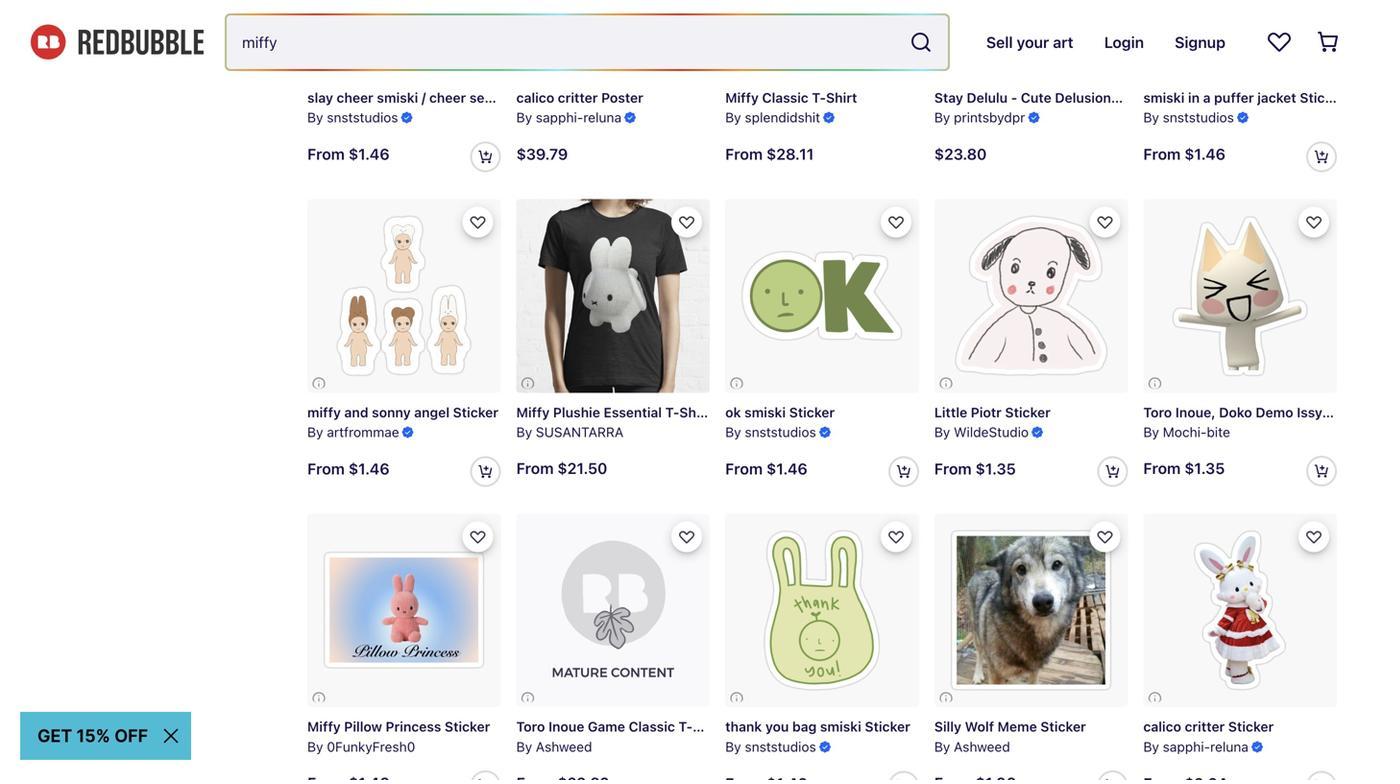 Task type: describe. For each thing, give the bounding box(es) containing it.
splendidshit
[[745, 110, 820, 126]]

$21.50
[[558, 460, 607, 478]]

miffy pillow princess sticker by 0funkyfresh0
[[307, 720, 490, 755]]

$23.80
[[934, 145, 987, 163]]

by splendidshit
[[725, 110, 820, 126]]

ashweed inside silly wolf meme sticker by ashweed
[[954, 740, 1010, 755]]

ok smiski sticker image
[[725, 199, 919, 393]]

inoue,
[[1176, 405, 1216, 421]]

snststudios for you
[[745, 740, 816, 755]]

toro inoue, doko demo issyo  sticker image
[[1143, 199, 1337, 393]]

ok
[[725, 405, 741, 421]]

meme
[[998, 720, 1037, 735]]

slay cheer smiski / cheer series sticker
[[307, 90, 558, 106]]

from for little piotr sticker
[[934, 460, 972, 478]]

essential
[[604, 405, 662, 421]]

from for slay cheer smiski / cheer series sticker
[[307, 145, 345, 163]]

little
[[934, 405, 967, 421]]

slay
[[307, 90, 333, 106]]

smiski left in
[[1143, 90, 1185, 106]]

by snststudios for you
[[725, 740, 816, 755]]

from $21.50
[[516, 460, 607, 478]]

wildestudio
[[954, 425, 1029, 440]]

from $1.46 for smiski
[[725, 460, 808, 478]]

jacket
[[1258, 90, 1297, 106]]

from for miffy and sonny angel  sticker
[[307, 460, 345, 478]]

by snststudios for smiski
[[725, 425, 816, 440]]

2 cheer from the left
[[429, 90, 466, 106]]

sticker inside silly wolf meme sticker by ashweed
[[1041, 720, 1086, 735]]

thank you bag smiski sticker image
[[725, 514, 919, 708]]

t- inside toro inoue game classic t-shirt by ashweed
[[679, 720, 693, 735]]

from $28.11
[[725, 145, 814, 163]]

by sapphi-reluna for sticker
[[1143, 740, 1249, 755]]

miffy and sonny angel  sticker image
[[307, 199, 501, 393]]

doko
[[1219, 405, 1252, 421]]

ok smiski sticker
[[725, 405, 835, 421]]

demo
[[1256, 405, 1293, 421]]

$28.11
[[767, 145, 814, 163]]

shirt inside miffy plushie  essential t-shirt by susantarra
[[679, 405, 711, 421]]

by inside miffy plushie  essential t-shirt by susantarra
[[516, 425, 532, 440]]

snststudios for in
[[1163, 110, 1234, 126]]

$1.35 for little piotr sticker
[[976, 460, 1016, 478]]

classic inside toro inoue game classic t-shirt by ashweed
[[629, 720, 675, 735]]

little piotr sticker
[[934, 405, 1051, 421]]

miffy for miffy pillow princess sticker by 0funkyfresh0
[[307, 720, 341, 735]]

bite
[[1207, 425, 1230, 440]]

silly wolf meme sticker image
[[934, 514, 1128, 708]]

angel
[[414, 405, 450, 421]]

reluna for poster
[[583, 110, 622, 126]]

snststudios for smiski
[[745, 425, 816, 440]]

from $1.46 for and
[[307, 460, 390, 478]]

miffy for miffy classic t-shirt
[[725, 90, 759, 106]]

by snststudios for cheer
[[307, 110, 398, 126]]

calico critter poster
[[516, 90, 643, 106]]

series
[[470, 90, 509, 106]]

by snststudios for in
[[1143, 110, 1234, 126]]

thank you bag smiski sticker
[[725, 720, 911, 735]]

reluna for sticker
[[1210, 740, 1249, 755]]

from for ok smiski sticker
[[725, 460, 763, 478]]

$1.35 for toro inoue, doko demo issyo  sticker
[[1185, 460, 1225, 478]]

0funkyfresh0
[[327, 740, 415, 755]]

toro for ashweed
[[516, 720, 545, 735]]

calico critter sticker image
[[1143, 514, 1337, 708]]

sapphi- for sticker
[[1163, 740, 1210, 755]]

miffy plushie  essential t-shirt image
[[516, 199, 710, 393]]

plushie
[[553, 405, 600, 421]]

ashweed inside toro inoue game classic t-shirt by ashweed
[[536, 740, 592, 755]]

calico for calico critter poster
[[516, 90, 554, 106]]

$1.46 for smiski
[[767, 460, 808, 478]]

by inside toro inoue game classic t-shirt by ashweed
[[516, 740, 532, 755]]

puffer
[[1214, 90, 1254, 106]]

miffy classic t-shirt
[[725, 90, 857, 106]]

miffy plushie  essential t-shirt by susantarra
[[516, 405, 711, 440]]

critter for sticker
[[1185, 720, 1225, 735]]

toro inoue, doko demo issyo  sticker by mochi-bite
[[1143, 405, 1379, 440]]

1 horizontal spatial classic
[[762, 90, 809, 106]]

bag
[[792, 720, 817, 735]]

sapphi- for poster
[[536, 110, 583, 126]]

silly wolf meme sticker by ashweed
[[934, 720, 1086, 755]]



Task type: vqa. For each thing, say whether or not it's contained in the screenshot.
"Shirt" in Miffy Plushie  Essential T-Shirt By SUSANTARRA
yes



Task type: locate. For each thing, give the bounding box(es) containing it.
0 vertical spatial reluna
[[583, 110, 622, 126]]

from
[[307, 145, 345, 163], [725, 145, 763, 163], [1143, 145, 1181, 163], [516, 460, 554, 478], [1143, 460, 1181, 478], [307, 460, 345, 478], [725, 460, 763, 478], [934, 460, 972, 478]]

sticker
[[512, 90, 558, 106], [1300, 90, 1346, 106], [453, 405, 499, 421], [789, 405, 835, 421], [1005, 405, 1051, 421], [1334, 405, 1379, 421], [445, 720, 490, 735], [865, 720, 911, 735], [1041, 720, 1086, 735], [1228, 720, 1274, 735]]

cheer right the slay
[[337, 90, 373, 106]]

1 horizontal spatial calico
[[1143, 720, 1181, 735]]

from $1.46 down ok smiski sticker
[[725, 460, 808, 478]]

$1.46 for and
[[349, 460, 390, 478]]

0 horizontal spatial $1.35
[[976, 460, 1016, 478]]

t- left thank
[[679, 720, 693, 735]]

$1.35 down wildestudio
[[976, 460, 1016, 478]]

mochi-
[[1163, 425, 1207, 440]]

cheer
[[337, 90, 373, 106], [429, 90, 466, 106]]

toro
[[1143, 405, 1172, 421], [516, 720, 545, 735]]

from $1.35 for little piotr sticker
[[934, 460, 1016, 478]]

sapphi-
[[536, 110, 583, 126], [1163, 740, 1210, 755]]

1 horizontal spatial $1.35
[[1185, 460, 1225, 478]]

in
[[1188, 90, 1200, 106]]

miffy up by splendidshit at top
[[725, 90, 759, 106]]

0 horizontal spatial critter
[[558, 90, 598, 106]]

classic up the splendidshit
[[762, 90, 809, 106]]

from $1.35 for toro inoue, doko demo issyo  sticker
[[1143, 460, 1225, 478]]

by snststudios down in
[[1143, 110, 1234, 126]]

$1.46
[[349, 145, 390, 163], [1185, 145, 1226, 163], [349, 460, 390, 478], [767, 460, 808, 478]]

miffy left plushie
[[516, 405, 550, 421]]

miffy inside miffy pillow princess sticker by 0funkyfresh0
[[307, 720, 341, 735]]

miffy left "pillow"
[[307, 720, 341, 735]]

from $1.46 down the slay
[[307, 145, 390, 163]]

princess
[[386, 720, 441, 735]]

from $1.35 down by wildestudio
[[934, 460, 1016, 478]]

None field
[[227, 15, 948, 69]]

1 horizontal spatial miffy
[[516, 405, 550, 421]]

2 vertical spatial miffy
[[307, 720, 341, 735]]

by snststudios down ok smiski sticker
[[725, 425, 816, 440]]

toro inside toro inoue game classic t-shirt by ashweed
[[516, 720, 545, 735]]

by sapphi-reluna down calico critter poster
[[516, 110, 622, 126]]

from for toro inoue, doko demo issyo  sticker
[[1143, 460, 1181, 478]]

0 horizontal spatial toro
[[516, 720, 545, 735]]

0 vertical spatial classic
[[762, 90, 809, 106]]

1 vertical spatial toro
[[516, 720, 545, 735]]

1 horizontal spatial from $1.35
[[1143, 460, 1225, 478]]

2 vertical spatial t-
[[679, 720, 693, 735]]

1 vertical spatial sapphi-
[[1163, 740, 1210, 755]]

$1.46 for cheer
[[349, 145, 390, 163]]

by artfrommae
[[307, 425, 399, 440]]

2 horizontal spatial miffy
[[725, 90, 759, 106]]

miffy for miffy plushie  essential t-shirt by susantarra
[[516, 405, 550, 421]]

0 vertical spatial miffy
[[725, 90, 759, 106]]

toro for mochi-
[[1143, 405, 1172, 421]]

calico critter sticker
[[1143, 720, 1274, 735]]

toro left inoue on the bottom left
[[516, 720, 545, 735]]

calico
[[516, 90, 554, 106], [1143, 720, 1181, 735]]

0 vertical spatial sapphi-
[[536, 110, 583, 126]]

t- right essential
[[665, 405, 679, 421]]

toro inoue game classic t-shirt by ashweed
[[516, 720, 724, 755]]

by snststudios down the slay
[[307, 110, 398, 126]]

thank
[[725, 720, 762, 735]]

ashweed down wolf
[[954, 740, 1010, 755]]

sapphi- down the calico critter sticker
[[1163, 740, 1210, 755]]

by wildestudio
[[934, 425, 1029, 440]]

from $1.35 down mochi-
[[1143, 460, 1225, 478]]

little piotr sticker image
[[934, 199, 1128, 393]]

1 cheer from the left
[[337, 90, 373, 106]]

1 vertical spatial reluna
[[1210, 740, 1249, 755]]

snststudios down ok smiski sticker
[[745, 425, 816, 440]]

1 horizontal spatial toro
[[1143, 405, 1172, 421]]

toro inside 'toro inoue, doko demo issyo  sticker by mochi-bite'
[[1143, 405, 1172, 421]]

poster
[[601, 90, 643, 106]]

$1.46 down a
[[1185, 145, 1226, 163]]

classic
[[762, 90, 809, 106], [629, 720, 675, 735]]

0 vertical spatial shirt
[[826, 90, 857, 106]]

2 vertical spatial shirt
[[693, 720, 724, 735]]

0 vertical spatial critter
[[558, 90, 598, 106]]

1 vertical spatial calico
[[1143, 720, 1181, 735]]

by sapphi-reluna
[[516, 110, 622, 126], [1143, 740, 1249, 755]]

0 horizontal spatial sapphi-
[[536, 110, 583, 126]]

piotr
[[971, 405, 1002, 421]]

wolf
[[965, 720, 994, 735]]

1 ashweed from the left
[[536, 740, 592, 755]]

from $1.46 down by artfrommae
[[307, 460, 390, 478]]

t-
[[812, 90, 826, 106], [665, 405, 679, 421], [679, 720, 693, 735]]

by inside miffy pillow princess sticker by 0funkyfresh0
[[307, 740, 323, 755]]

0 horizontal spatial classic
[[629, 720, 675, 735]]

miffy inside miffy plushie  essential t-shirt by susantarra
[[516, 405, 550, 421]]

$1.46 down 'slay cheer smiski / cheer series sticker'
[[349, 145, 390, 163]]

cheer right /
[[429, 90, 466, 106]]

printsbydpr
[[954, 110, 1025, 126]]

redbubble logo image
[[31, 25, 204, 60]]

you
[[765, 720, 789, 735]]

0 horizontal spatial by sapphi-reluna
[[516, 110, 622, 126]]

miffy and sonny angel  sticker
[[307, 405, 499, 421]]

by snststudios down 'you'
[[725, 740, 816, 755]]

0 vertical spatial toro
[[1143, 405, 1172, 421]]

0 horizontal spatial miffy
[[307, 720, 341, 735]]

ashweed
[[536, 740, 592, 755], [954, 740, 1010, 755]]

sonny
[[372, 405, 411, 421]]

1 vertical spatial miffy
[[516, 405, 550, 421]]

smiski in a puffer jacket sticker
[[1143, 90, 1346, 106]]

0 vertical spatial by sapphi-reluna
[[516, 110, 622, 126]]

shirt
[[826, 90, 857, 106], [679, 405, 711, 421], [693, 720, 724, 735]]

by
[[307, 110, 323, 126], [516, 110, 532, 126], [725, 110, 741, 126], [934, 110, 950, 126], [1143, 110, 1159, 126], [307, 425, 323, 440], [516, 425, 532, 440], [725, 425, 741, 440], [934, 425, 950, 440], [1143, 425, 1159, 440], [307, 740, 323, 755], [516, 740, 532, 755], [725, 740, 741, 755], [934, 740, 950, 755], [1143, 740, 1159, 755]]

toro up mochi-
[[1143, 405, 1172, 421]]

0 horizontal spatial ashweed
[[536, 740, 592, 755]]

1 vertical spatial shirt
[[679, 405, 711, 421]]

0 horizontal spatial cheer
[[337, 90, 373, 106]]

by printsbydpr
[[934, 110, 1025, 126]]

from $1.35
[[1143, 460, 1225, 478], [934, 460, 1016, 478]]

1 vertical spatial t-
[[665, 405, 679, 421]]

artfrommae
[[327, 425, 399, 440]]

$1.35 down bite
[[1185, 460, 1225, 478]]

issyo
[[1297, 405, 1330, 421]]

pillow
[[344, 720, 382, 735]]

critter
[[558, 90, 598, 106], [1185, 720, 1225, 735]]

smiski right bag
[[820, 720, 862, 735]]

$1.35
[[1185, 460, 1225, 478], [976, 460, 1016, 478]]

susantarra
[[536, 425, 624, 440]]

1 vertical spatial by sapphi-reluna
[[1143, 740, 1249, 755]]

sticker inside 'toro inoue, doko demo issyo  sticker by mochi-bite'
[[1334, 405, 1379, 421]]

sapphi- down calico critter poster
[[536, 110, 583, 126]]

1 vertical spatial classic
[[629, 720, 675, 735]]

$39.79
[[516, 145, 568, 163]]

reluna down the calico critter sticker
[[1210, 740, 1249, 755]]

miffy pillow princess sticker image
[[307, 514, 501, 708]]

0 horizontal spatial reluna
[[583, 110, 622, 126]]

miffy
[[307, 405, 341, 421]]

reluna down poster
[[583, 110, 622, 126]]

silly
[[934, 720, 962, 735]]

0 vertical spatial calico
[[516, 90, 554, 106]]

Search term search field
[[227, 15, 902, 69]]

1 vertical spatial critter
[[1185, 720, 1225, 735]]

snststudios down in
[[1163, 110, 1234, 126]]

0 horizontal spatial calico
[[516, 90, 554, 106]]

1 horizontal spatial cheer
[[429, 90, 466, 106]]

from $1.46 down in
[[1143, 145, 1226, 163]]

snststudios down 'you'
[[745, 740, 816, 755]]

1 horizontal spatial critter
[[1185, 720, 1225, 735]]

0 horizontal spatial from $1.35
[[934, 460, 1016, 478]]

from $1.46 for in
[[1143, 145, 1226, 163]]

smiski right ok on the bottom
[[745, 405, 786, 421]]

by inside silly wolf meme sticker by ashweed
[[934, 740, 950, 755]]

toro inoue game classic t-shirt image
[[516, 514, 710, 708]]

by sapphi-reluna for poster
[[516, 110, 622, 126]]

1 horizontal spatial reluna
[[1210, 740, 1249, 755]]

2 ashweed from the left
[[954, 740, 1010, 755]]

by inside 'toro inoue, doko demo issyo  sticker by mochi-bite'
[[1143, 425, 1159, 440]]

t- up the splendidshit
[[812, 90, 826, 106]]

smiski
[[377, 90, 418, 106], [1143, 90, 1185, 106], [745, 405, 786, 421], [820, 720, 862, 735]]

game
[[588, 720, 625, 735]]

from $1.46
[[307, 145, 390, 163], [1143, 145, 1226, 163], [307, 460, 390, 478], [725, 460, 808, 478]]

ashweed down inoue on the bottom left
[[536, 740, 592, 755]]

snststudios
[[327, 110, 398, 126], [1163, 110, 1234, 126], [745, 425, 816, 440], [745, 740, 816, 755]]

$1.46 for in
[[1185, 145, 1226, 163]]

and
[[344, 405, 368, 421]]

reluna
[[583, 110, 622, 126], [1210, 740, 1249, 755]]

1 horizontal spatial sapphi-
[[1163, 740, 1210, 755]]

1 horizontal spatial ashweed
[[954, 740, 1010, 755]]

t- inside miffy plushie  essential t-shirt by susantarra
[[665, 405, 679, 421]]

from for smiski in a puffer jacket sticker
[[1143, 145, 1181, 163]]

inoue
[[549, 720, 584, 735]]

by snststudios
[[307, 110, 398, 126], [1143, 110, 1234, 126], [725, 425, 816, 440], [725, 740, 816, 755]]

critter for poster
[[558, 90, 598, 106]]

shirt inside toro inoue game classic t-shirt by ashweed
[[693, 720, 724, 735]]

sticker inside miffy pillow princess sticker by 0funkyfresh0
[[445, 720, 490, 735]]

smiski left /
[[377, 90, 418, 106]]

snststudios for cheer
[[327, 110, 398, 126]]

/
[[422, 90, 426, 106]]

$1.46 down artfrommae
[[349, 460, 390, 478]]

snststudios down the slay
[[327, 110, 398, 126]]

a
[[1203, 90, 1211, 106]]

0 vertical spatial t-
[[812, 90, 826, 106]]

$1.46 down ok smiski sticker
[[767, 460, 808, 478]]

from $1.46 for cheer
[[307, 145, 390, 163]]

classic right game
[[629, 720, 675, 735]]

miffy
[[725, 90, 759, 106], [516, 405, 550, 421], [307, 720, 341, 735]]

by sapphi-reluna down the calico critter sticker
[[1143, 740, 1249, 755]]

calico for calico critter sticker
[[1143, 720, 1181, 735]]

1 horizontal spatial by sapphi-reluna
[[1143, 740, 1249, 755]]



